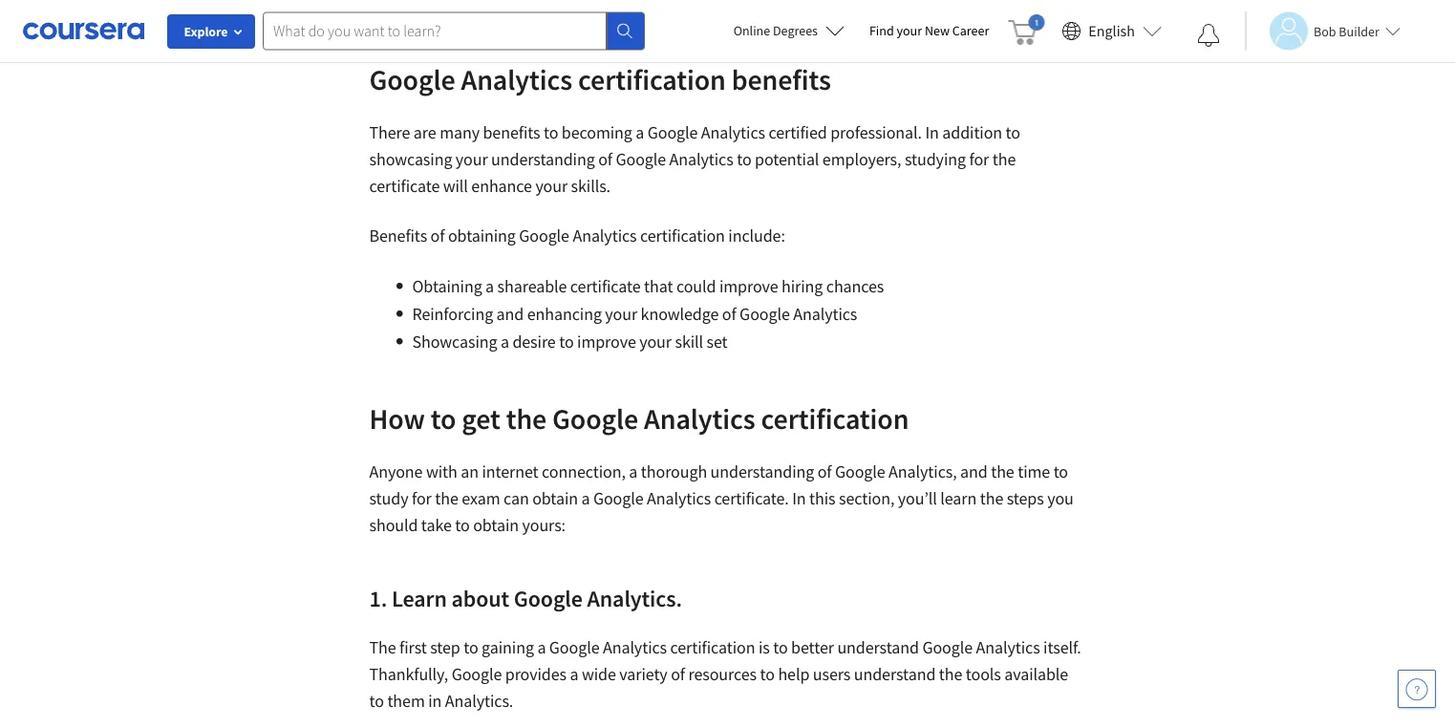 Task type: vqa. For each thing, say whether or not it's contained in the screenshot.
obtain to the bottom
yes



Task type: describe. For each thing, give the bounding box(es) containing it.
internet
[[482, 461, 539, 483]]

the first step to gaining a google analytics certification is to better understand google analytics itself. thankfully, google provides a wide variety of resources to help users understand the tools available to them in analytics.
[[369, 637, 1082, 712]]

the right get
[[506, 401, 547, 436]]

learn
[[941, 488, 977, 510]]

knowledge
[[641, 304, 719, 325]]

degrees
[[773, 22, 818, 39]]

the left time
[[991, 461, 1015, 483]]

tools
[[966, 664, 1002, 685]]

your down many
[[456, 149, 488, 170]]

find
[[870, 22, 895, 39]]

in inside 'anyone with an internet connection, a thorough understanding of google analytics, and the time to study for the exam can obtain a google analytics certificate. in this section, you'll learn the steps you should take to obtain yours:'
[[793, 488, 806, 510]]

showcasing
[[413, 331, 498, 353]]

becoming
[[562, 122, 633, 143]]

study
[[369, 488, 409, 510]]

a left wide
[[570, 664, 579, 685]]

of inside 'anyone with an internet connection, a thorough understanding of google analytics, and the time to study for the exam can obtain a google analytics certificate. in this section, you'll learn the steps you should take to obtain yours:'
[[818, 461, 832, 483]]

help center image
[[1406, 678, 1429, 701]]

show notifications image
[[1198, 24, 1221, 47]]

take
[[421, 515, 452, 536]]

obtaining
[[413, 276, 482, 297]]

will
[[443, 175, 468, 197]]

steps
[[1007, 488, 1045, 510]]

in inside the there are many benefits to becoming a google analytics certified professional. in addition to showcasing your understanding of google analytics to potential employers, studying for the certificate will enhance your skills.
[[926, 122, 940, 143]]

online degrees button
[[719, 10, 860, 52]]

your left skills.
[[536, 175, 568, 197]]

What do you want to learn? text field
[[263, 12, 607, 50]]

google up wide
[[550, 637, 600, 659]]

of inside the first step to gaining a google analytics certification is to better understand google analytics itself. thankfully, google provides a wide variety of resources to help users understand the tools available to them in analytics.
[[671, 664, 685, 685]]

analytics up tools
[[977, 637, 1041, 659]]

1 horizontal spatial obtain
[[533, 488, 578, 510]]

how to get the google analytics certification
[[369, 401, 915, 436]]

showcasing
[[369, 149, 453, 170]]

google down connection, on the left
[[594, 488, 644, 510]]

google down gaining
[[452, 664, 502, 685]]

explore button
[[167, 14, 255, 49]]

certification up could
[[640, 225, 725, 247]]

the
[[369, 637, 396, 659]]

anyone with an internet connection, a thorough understanding of google analytics, and the time to study for the exam can obtain a google analytics certificate. in this section, you'll learn the steps you should take to obtain yours:
[[369, 461, 1074, 536]]

a left thorough at the left
[[629, 461, 638, 483]]

addition
[[943, 122, 1003, 143]]

benefits for many
[[483, 122, 541, 143]]

a inside the there are many benefits to becoming a google analytics certified professional. in addition to showcasing your understanding of google analytics to potential employers, studying for the certificate will enhance your skills.
[[636, 122, 645, 143]]

users
[[813, 664, 851, 685]]

to left help
[[760, 664, 775, 685]]

obtaining
[[448, 225, 516, 247]]

anyone
[[369, 461, 423, 483]]

thankfully,
[[369, 664, 448, 685]]

the down the with
[[435, 488, 459, 510]]

find your new career
[[870, 22, 990, 39]]

wide
[[582, 664, 616, 685]]

certification inside the first step to gaining a google analytics certification is to better understand google analytics itself. thankfully, google provides a wide variety of resources to help users understand the tools available to them in analytics.
[[671, 637, 756, 659]]

with
[[426, 461, 458, 483]]

to left them
[[369, 691, 384, 712]]

gaining
[[482, 637, 534, 659]]

1 horizontal spatial analytics.
[[587, 584, 683, 613]]

google right becoming
[[648, 122, 698, 143]]

google up shareable
[[519, 225, 570, 247]]

of inside obtaining a shareable certificate that could improve hiring chances reinforcing and enhancing your knowledge of google analytics showcasing a desire to improve your skill set
[[723, 304, 737, 325]]

variety
[[620, 664, 668, 685]]

a left shareable
[[486, 276, 494, 297]]

career
[[953, 22, 990, 39]]

bob
[[1314, 22, 1337, 40]]

better
[[792, 637, 834, 659]]

certification up becoming
[[578, 61, 726, 97]]

new
[[925, 22, 950, 39]]

to right "step"
[[464, 637, 479, 659]]

coursera image
[[23, 16, 144, 46]]

builder
[[1340, 22, 1380, 40]]

certificate inside the there are many benefits to becoming a google analytics certified professional. in addition to showcasing your understanding of google analytics to potential employers, studying for the certificate will enhance your skills.
[[369, 175, 440, 197]]

section,
[[839, 488, 895, 510]]

include:
[[729, 225, 786, 247]]

an
[[461, 461, 479, 483]]

help
[[779, 664, 810, 685]]

certificate.
[[715, 488, 789, 510]]

should
[[369, 515, 418, 536]]

resources
[[689, 664, 757, 685]]

of right benefits
[[431, 225, 445, 247]]

find your new career link
[[860, 19, 999, 43]]

understanding inside the there are many benefits to becoming a google analytics certified professional. in addition to showcasing your understanding of google analytics to potential employers, studying for the certificate will enhance your skills.
[[491, 149, 595, 170]]

0 horizontal spatial improve
[[577, 331, 636, 353]]

to right addition
[[1006, 122, 1021, 143]]

analytics up many
[[461, 61, 573, 97]]

a down connection, on the left
[[582, 488, 590, 510]]

your left skill
[[640, 331, 672, 353]]

skill
[[675, 331, 704, 353]]

google inside obtaining a shareable certificate that could improve hiring chances reinforcing and enhancing your knowledge of google analytics showcasing a desire to improve your skill set
[[740, 304, 790, 325]]

analytics up variety
[[603, 637, 667, 659]]

explore
[[184, 23, 228, 40]]

professional.
[[831, 122, 922, 143]]

first
[[400, 637, 427, 659]]

0 vertical spatial improve
[[720, 276, 779, 297]]

benefits for certification
[[732, 61, 831, 97]]

1 vertical spatial understand
[[854, 664, 936, 685]]

english button
[[1055, 0, 1170, 62]]

to right take
[[455, 515, 470, 536]]

1. learn about google analytics.
[[369, 584, 683, 613]]

analytics down skills.
[[573, 225, 637, 247]]

how
[[369, 401, 425, 436]]

desire
[[513, 331, 556, 353]]

enhancing
[[527, 304, 602, 325]]

obtaining a shareable certificate that could improve hiring chances reinforcing and enhancing your knowledge of google analytics showcasing a desire to improve your skill set
[[413, 276, 885, 353]]

online
[[734, 22, 771, 39]]

yours:
[[522, 515, 566, 536]]



Task type: locate. For each thing, give the bounding box(es) containing it.
a
[[636, 122, 645, 143], [486, 276, 494, 297], [501, 331, 509, 353], [629, 461, 638, 483], [582, 488, 590, 510], [538, 637, 546, 659], [570, 664, 579, 685]]

employers,
[[823, 149, 902, 170]]

studying
[[905, 149, 966, 170]]

reinforcing
[[413, 304, 493, 325]]

time
[[1018, 461, 1051, 483]]

analytics
[[461, 61, 573, 97], [702, 122, 766, 143], [670, 149, 734, 170], [573, 225, 637, 247], [794, 304, 858, 325], [644, 401, 756, 436], [647, 488, 711, 510], [603, 637, 667, 659], [977, 637, 1041, 659]]

a right becoming
[[636, 122, 645, 143]]

1 vertical spatial understanding
[[711, 461, 815, 483]]

improve
[[720, 276, 779, 297], [577, 331, 636, 353]]

0 horizontal spatial understanding
[[491, 149, 595, 170]]

certificate down showcasing
[[369, 175, 440, 197]]

certificate
[[369, 175, 440, 197], [571, 276, 641, 297]]

to inside obtaining a shareable certificate that could improve hiring chances reinforcing and enhancing your knowledge of google analytics showcasing a desire to improve your skill set
[[559, 331, 574, 353]]

for inside 'anyone with an internet connection, a thorough understanding of google analytics, and the time to study for the exam can obtain a google analytics certificate. in this section, you'll learn the steps you should take to obtain yours:'
[[412, 488, 432, 510]]

0 horizontal spatial benefits
[[483, 122, 541, 143]]

1 horizontal spatial understanding
[[711, 461, 815, 483]]

0 horizontal spatial for
[[412, 488, 432, 510]]

a left desire
[[501, 331, 509, 353]]

0 vertical spatial certificate
[[369, 175, 440, 197]]

could
[[677, 276, 716, 297]]

the left tools
[[940, 664, 963, 685]]

bob builder button
[[1246, 12, 1401, 50]]

0 horizontal spatial and
[[497, 304, 524, 325]]

to left potential
[[737, 149, 752, 170]]

analytics left potential
[[670, 149, 734, 170]]

of down becoming
[[599, 149, 613, 170]]

exam
[[462, 488, 500, 510]]

the
[[993, 149, 1016, 170], [506, 401, 547, 436], [991, 461, 1015, 483], [435, 488, 459, 510], [981, 488, 1004, 510], [940, 664, 963, 685]]

in
[[428, 691, 442, 712]]

many
[[440, 122, 480, 143]]

1 vertical spatial certificate
[[571, 276, 641, 297]]

online degrees
[[734, 22, 818, 39]]

of right variety
[[671, 664, 685, 685]]

0 horizontal spatial analytics.
[[445, 691, 514, 712]]

in
[[926, 122, 940, 143], [793, 488, 806, 510]]

1 horizontal spatial improve
[[720, 276, 779, 297]]

the inside the there are many benefits to becoming a google analytics certified professional. in addition to showcasing your understanding of google analytics to potential employers, studying for the certificate will enhance your skills.
[[993, 149, 1016, 170]]

provides
[[505, 664, 567, 685]]

None search field
[[263, 12, 645, 50]]

analytics. right in
[[445, 691, 514, 712]]

benefits inside the there are many benefits to becoming a google analytics certified professional. in addition to showcasing your understanding of google analytics to potential employers, studying for the certificate will enhance your skills.
[[483, 122, 541, 143]]

1 vertical spatial in
[[793, 488, 806, 510]]

google
[[369, 61, 456, 97], [648, 122, 698, 143], [616, 149, 666, 170], [519, 225, 570, 247], [740, 304, 790, 325], [553, 401, 639, 436], [836, 461, 886, 483], [594, 488, 644, 510], [514, 584, 583, 613], [550, 637, 600, 659], [923, 637, 973, 659], [452, 664, 502, 685]]

1.
[[369, 584, 387, 613]]

benefits of obtaining google analytics certification include:
[[369, 225, 789, 247]]

understanding
[[491, 149, 595, 170], [711, 461, 815, 483]]

to right is
[[774, 637, 788, 659]]

and inside 'anyone with an internet connection, a thorough understanding of google analytics, and the time to study for the exam can obtain a google analytics certificate. in this section, you'll learn the steps you should take to obtain yours:'
[[961, 461, 988, 483]]

certified
[[769, 122, 828, 143]]

bob builder
[[1314, 22, 1380, 40]]

of
[[599, 149, 613, 170], [431, 225, 445, 247], [723, 304, 737, 325], [818, 461, 832, 483], [671, 664, 685, 685]]

0 horizontal spatial obtain
[[473, 515, 519, 536]]

analytics inside 'anyone with an internet connection, a thorough understanding of google analytics, and the time to study for the exam can obtain a google analytics certificate. in this section, you'll learn the steps you should take to obtain yours:'
[[647, 488, 711, 510]]

and up learn on the right of page
[[961, 461, 988, 483]]

hiring
[[782, 276, 823, 297]]

1 vertical spatial obtain
[[473, 515, 519, 536]]

obtain down exam
[[473, 515, 519, 536]]

1 vertical spatial for
[[412, 488, 432, 510]]

for inside the there are many benefits to becoming a google analytics certified professional. in addition to showcasing your understanding of google analytics to potential employers, studying for the certificate will enhance your skills.
[[970, 149, 990, 170]]

english
[[1089, 22, 1136, 41]]

step
[[430, 637, 461, 659]]

available
[[1005, 664, 1069, 685]]

understanding inside 'anyone with an internet connection, a thorough understanding of google analytics, and the time to study for the exam can obtain a google analytics certificate. in this section, you'll learn the steps you should take to obtain yours:'
[[711, 461, 815, 483]]

benefits
[[732, 61, 831, 97], [483, 122, 541, 143]]

understand right users
[[854, 664, 936, 685]]

google up connection, on the left
[[553, 401, 639, 436]]

of up set
[[723, 304, 737, 325]]

chances
[[827, 276, 885, 297]]

of up this
[[818, 461, 832, 483]]

certificate up "enhancing" at the left top of page
[[571, 276, 641, 297]]

analytics inside obtaining a shareable certificate that could improve hiring chances reinforcing and enhancing your knowledge of google analytics showcasing a desire to improve your skill set
[[794, 304, 858, 325]]

to
[[544, 122, 559, 143], [1006, 122, 1021, 143], [737, 149, 752, 170], [559, 331, 574, 353], [431, 401, 456, 436], [1054, 461, 1069, 483], [455, 515, 470, 536], [464, 637, 479, 659], [774, 637, 788, 659], [760, 664, 775, 685], [369, 691, 384, 712]]

this
[[810, 488, 836, 510]]

analytics down thorough at the left
[[647, 488, 711, 510]]

google up gaining
[[514, 584, 583, 613]]

and
[[497, 304, 524, 325], [961, 461, 988, 483]]

to down "enhancing" at the left top of page
[[559, 331, 574, 353]]

your right the find
[[897, 22, 923, 39]]

1 vertical spatial benefits
[[483, 122, 541, 143]]

1 vertical spatial improve
[[577, 331, 636, 353]]

the inside the first step to gaining a google analytics certification is to better understand google analytics itself. thankfully, google provides a wide variety of resources to help users understand the tools available to them in analytics.
[[940, 664, 963, 685]]

understand
[[838, 637, 920, 659], [854, 664, 936, 685]]

you'll
[[898, 488, 938, 510]]

1 horizontal spatial and
[[961, 461, 988, 483]]

to left get
[[431, 401, 456, 436]]

1 horizontal spatial certificate
[[571, 276, 641, 297]]

a up the "provides" on the bottom left of page
[[538, 637, 546, 659]]

analytics. up variety
[[587, 584, 683, 613]]

about
[[452, 584, 510, 613]]

google down becoming
[[616, 149, 666, 170]]

analytics up thorough at the left
[[644, 401, 756, 436]]

itself.
[[1044, 637, 1082, 659]]

understanding up certificate.
[[711, 461, 815, 483]]

0 vertical spatial understanding
[[491, 149, 595, 170]]

shareable
[[498, 276, 567, 297]]

benefits
[[369, 225, 427, 247]]

obtain
[[533, 488, 578, 510], [473, 515, 519, 536]]

for
[[970, 149, 990, 170], [412, 488, 432, 510]]

certificate inside obtaining a shareable certificate that could improve hiring chances reinforcing and enhancing your knowledge of google analytics showcasing a desire to improve your skill set
[[571, 276, 641, 297]]

google analytics certification benefits
[[369, 61, 837, 97]]

0 vertical spatial for
[[970, 149, 990, 170]]

0 vertical spatial in
[[926, 122, 940, 143]]

is
[[759, 637, 770, 659]]

shopping cart: 1 item image
[[1009, 14, 1045, 45]]

and inside obtaining a shareable certificate that could improve hiring chances reinforcing and enhancing your knowledge of google analytics showcasing a desire to improve your skill set
[[497, 304, 524, 325]]

there
[[369, 122, 410, 143]]

0 vertical spatial understand
[[838, 637, 920, 659]]

google up tools
[[923, 637, 973, 659]]

in left this
[[793, 488, 806, 510]]

1 horizontal spatial for
[[970, 149, 990, 170]]

0 vertical spatial obtain
[[533, 488, 578, 510]]

google down what do you want to learn? text box
[[369, 61, 456, 97]]

the right learn on the right of page
[[981, 488, 1004, 510]]

understand up users
[[838, 637, 920, 659]]

understanding up enhance at left top
[[491, 149, 595, 170]]

1 horizontal spatial in
[[926, 122, 940, 143]]

0 vertical spatial and
[[497, 304, 524, 325]]

certification up this
[[762, 401, 910, 436]]

analytics,
[[889, 461, 957, 483]]

them
[[388, 691, 425, 712]]

connection,
[[542, 461, 626, 483]]

for down addition
[[970, 149, 990, 170]]

0 horizontal spatial certificate
[[369, 175, 440, 197]]

skills.
[[571, 175, 611, 197]]

google down hiring in the top right of the page
[[740, 304, 790, 325]]

certification up resources on the bottom
[[671, 637, 756, 659]]

analytics up potential
[[702, 122, 766, 143]]

1 vertical spatial and
[[961, 461, 988, 483]]

0 vertical spatial analytics.
[[587, 584, 683, 613]]

for up take
[[412, 488, 432, 510]]

benefits right many
[[483, 122, 541, 143]]

that
[[644, 276, 673, 297]]

obtain up yours:
[[533, 488, 578, 510]]

analytics down hiring in the top right of the page
[[794, 304, 858, 325]]

1 horizontal spatial benefits
[[732, 61, 831, 97]]

analytics. inside the first step to gaining a google analytics certification is to better understand google analytics itself. thankfully, google provides a wide variety of resources to help users understand the tools available to them in analytics.
[[445, 691, 514, 712]]

thorough
[[641, 461, 708, 483]]

your right "enhancing" at the left top of page
[[605, 304, 638, 325]]

1 vertical spatial analytics.
[[445, 691, 514, 712]]

google up section,
[[836, 461, 886, 483]]

learn
[[392, 584, 447, 613]]

get
[[462, 401, 501, 436]]

are
[[414, 122, 437, 143]]

to up you
[[1054, 461, 1069, 483]]

certification
[[578, 61, 726, 97], [640, 225, 725, 247], [762, 401, 910, 436], [671, 637, 756, 659]]

potential
[[755, 149, 820, 170]]

the down addition
[[993, 149, 1016, 170]]

to left becoming
[[544, 122, 559, 143]]

improve down "enhancing" at the left top of page
[[577, 331, 636, 353]]

can
[[504, 488, 529, 510]]

benefits down online degrees
[[732, 61, 831, 97]]

you
[[1048, 488, 1074, 510]]

0 horizontal spatial in
[[793, 488, 806, 510]]

in up studying
[[926, 122, 940, 143]]

of inside the there are many benefits to becoming a google analytics certified professional. in addition to showcasing your understanding of google analytics to potential employers, studying for the certificate will enhance your skills.
[[599, 149, 613, 170]]

set
[[707, 331, 728, 353]]

and down shareable
[[497, 304, 524, 325]]

your
[[897, 22, 923, 39], [456, 149, 488, 170], [536, 175, 568, 197], [605, 304, 638, 325], [640, 331, 672, 353]]

improve down include:
[[720, 276, 779, 297]]

enhance
[[472, 175, 532, 197]]

0 vertical spatial benefits
[[732, 61, 831, 97]]

there are many benefits to becoming a google analytics certified professional. in addition to showcasing your understanding of google analytics to potential employers, studying for the certificate will enhance your skills.
[[369, 122, 1021, 197]]



